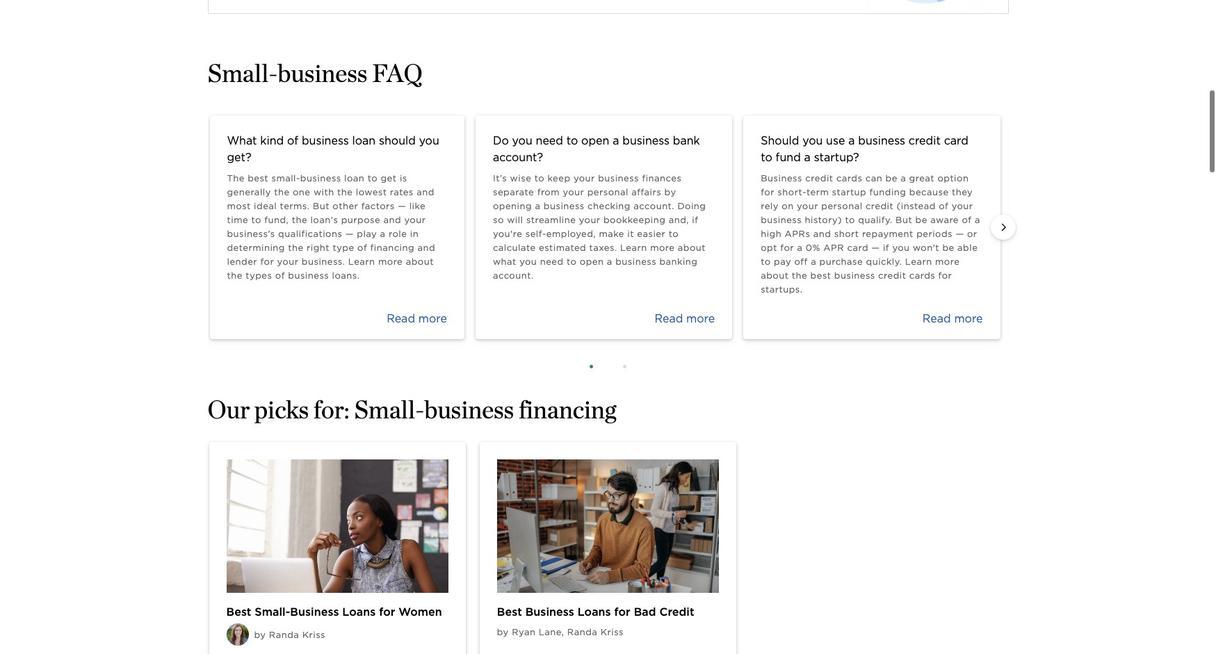 Task type: describe. For each thing, give the bounding box(es) containing it.
and inside business credit cards can be a great option for short-term startup funding because they rely on your personal credit (instead of your business history) to qualify. but be aware of a high aprs and short repayment periods — or opt for a 0% apr card — if you won't be able to pay off a purchase quickly. learn more about the best business credit cards for startups.
[[814, 229, 832, 239]]

financing inside the best small-business loan to get is generally the one with the lowest rates and most ideal terms. but other factors — like time to fund, the loan's purpose and your business's qualifications — play a role in determining the right type of financing and lender for your business. learn more about the types of business loans.
[[371, 243, 415, 253]]

quickly.
[[867, 257, 903, 267]]

your right keep
[[574, 173, 595, 184]]

more inside business credit cards can be a great option for short-term startup funding because they rely on your personal credit (instead of your business history) to qualify. but be aware of a high aprs and short repayment periods — or opt for a 0% apr card — if you won't be able to pay off a purchase quickly. learn more about the best business credit cards for startups.
[[936, 257, 960, 267]]

picks
[[255, 395, 309, 425]]

bookkeeping
[[604, 215, 666, 225]]

by for by ryan lane , randa kriss
[[497, 627, 509, 638]]

read for account?
[[655, 312, 684, 326]]

2 loans from the left
[[578, 606, 611, 619]]

the down qualifications
[[288, 243, 304, 253]]

bank
[[673, 134, 700, 148]]

to inside do you need to open a business bank account?
[[567, 134, 578, 148]]

aprs
[[785, 229, 811, 239]]

loan's
[[311, 215, 338, 225]]

the best small-business loan to get is generally the one with the lowest rates and most ideal terms. but other factors — like time to fund, the loan's purpose and your business's qualifications — play a role in determining the right type of financing and lender for your business. learn more about the types of business loans.
[[227, 173, 436, 281]]

of down play at the left of the page
[[358, 243, 367, 253]]

to up lowest
[[368, 173, 378, 184]]

a down "taxes."
[[607, 257, 613, 267]]

card inside business credit cards can be a great option for short-term startup funding because they rely on your personal credit (instead of your business history) to qualify. but be aware of a high aprs and short repayment periods — or opt for a 0% apr card — if you won't be able to pay off a purchase quickly. learn more about the best business credit cards for startups.
[[848, 243, 869, 253]]

0%
[[806, 243, 821, 253]]

to up short at the right top of page
[[846, 215, 856, 225]]

opt
[[761, 243, 778, 253]]

determining
[[227, 243, 285, 253]]

checking
[[588, 201, 631, 212]]

0 vertical spatial small-
[[208, 58, 278, 88]]

startups.
[[761, 285, 803, 295]]

1 vertical spatial small-
[[354, 395, 425, 425]]

separate
[[493, 187, 535, 198]]

a down from
[[535, 201, 541, 212]]

read for fund
[[923, 312, 952, 326]]

you inside do you need to open a business bank account?
[[513, 134, 533, 148]]

0 horizontal spatial business
[[290, 606, 339, 619]]

lender
[[227, 257, 258, 267]]

because
[[910, 187, 950, 198]]

self-
[[526, 229, 547, 239]]

more inside the best small-business loan to get is generally the one with the lowest rates and most ideal terms. but other factors — like time to fund, the loan's purpose and your business's qualifications — play a role in determining the right type of financing and lender for your business. learn more about the types of business loans.
[[379, 257, 403, 267]]

banking
[[660, 257, 698, 267]]

won't
[[914, 243, 940, 253]]

faq
[[372, 58, 423, 88]]

1 vertical spatial financing
[[519, 395, 617, 425]]

easier
[[638, 229, 666, 239]]

business credit cards can be a great option for short-term startup funding because they rely on your personal credit (instead of your business history) to qualify. but be aware of a high aprs and short repayment periods — or opt for a 0% apr card — if you won't be able to pay off a purchase quickly. learn more about the best business credit cards for startups.
[[761, 173, 981, 295]]

to up from
[[535, 173, 545, 184]]

business.
[[302, 257, 345, 267]]

loans.
[[332, 271, 360, 281]]

a inside the best small-business loan to get is generally the one with the lowest rates and most ideal terms. but other factors — like time to fund, the loan's purpose and your business's qualifications — play a role in determining the right type of financing and lender for your business. learn more about the types of business loans.
[[380, 229, 386, 239]]

get
[[381, 173, 397, 184]]

it's wise to keep your business finances separate from your personal affairs by opening a business checking account. doing so will streamline your bookkeeping and, if you're self-employed, make it easier to calculate estimated taxes. learn more about what you need to open a business banking account.
[[493, 173, 707, 281]]

generally
[[227, 187, 271, 198]]

short-
[[778, 187, 807, 198]]

great
[[910, 173, 935, 184]]

best small-business loans for women
[[226, 606, 442, 619]]

best inside business credit cards can be a great option for short-term startup funding because they rely on your personal credit (instead of your business history) to qualify. but be aware of a high aprs and short repayment periods — or opt for a 0% apr card — if you won't be able to pay off a purchase quickly. learn more about the best business credit cards for startups.
[[811, 271, 832, 281]]

taxes.
[[590, 243, 618, 253]]

for up rely
[[761, 187, 775, 198]]

in
[[410, 229, 419, 239]]

for down won't
[[939, 271, 953, 281]]

personal inside it's wise to keep your business finances separate from your personal affairs by opening a business checking account. doing so will streamline your bookkeeping and, if you're self-employed, make it easier to calculate estimated taxes. learn more about what you need to open a business banking account.
[[588, 187, 629, 198]]

time
[[227, 215, 248, 225]]

0 horizontal spatial account.
[[493, 271, 534, 281]]

business's
[[227, 229, 275, 239]]

get?
[[227, 151, 252, 164]]

should
[[379, 134, 416, 148]]

fund
[[776, 151, 801, 164]]

loan for should
[[352, 134, 376, 148]]

your up employed,
[[579, 215, 601, 225]]

best inside the best small-business loan to get is generally the one with the lowest rates and most ideal terms. but other factors — like time to fund, the loan's purpose and your business's qualifications — play a role in determining the right type of financing and lender for your business. learn more about the types of business loans.
[[248, 173, 269, 184]]

short
[[835, 229, 860, 239]]

fund,
[[265, 215, 289, 225]]

your down determining in the left top of the page
[[277, 257, 299, 267]]

lane
[[539, 627, 562, 638]]

right
[[307, 243, 330, 253]]

,
[[562, 627, 565, 638]]

terms.
[[280, 201, 310, 212]]

more inside it's wise to keep your business finances separate from your personal affairs by opening a business checking account. doing so will streamline your bookkeeping and, if you're self-employed, make it easier to calculate estimated taxes. learn more about what you need to open a business banking account.
[[651, 243, 675, 253]]

from
[[538, 187, 560, 198]]

keep
[[548, 173, 571, 184]]

repayment
[[863, 229, 914, 239]]

the inside business credit cards can be a great option for short-term startup funding because they rely on your personal credit (instead of your business history) to qualify. but be aware of a high aprs and short repayment periods — or opt for a 0% apr card — if you won't be able to pay off a purchase quickly. learn more about the best business credit cards for startups.
[[792, 271, 808, 281]]

rates
[[390, 187, 414, 198]]

you're
[[493, 229, 523, 239]]

by for by randa kriss
[[254, 630, 266, 641]]

to down estimated
[[567, 257, 577, 267]]

1 loans from the left
[[343, 606, 376, 619]]

for inside the best small-business loan to get is generally the one with the lowest rates and most ideal terms. but other factors — like time to fund, the loan's purpose and your business's qualifications — play a role in determining the right type of financing and lender for your business. learn more about the types of business loans.
[[261, 257, 274, 267]]

the down terms.
[[292, 215, 308, 225]]

factors
[[362, 201, 395, 212]]

learn inside the best small-business loan to get is generally the one with the lowest rates and most ideal terms. but other factors — like time to fund, the loan's purpose and your business's qualifications — play a role in determining the right type of financing and lender for your business. learn more about the types of business loans.
[[348, 257, 375, 267]]

high
[[761, 229, 782, 239]]

affairs
[[632, 187, 662, 198]]

about inside the best small-business loan to get is generally the one with the lowest rates and most ideal terms. but other factors — like time to fund, the loan's purpose and your business's qualifications — play a role in determining the right type of financing and lender for your business. learn more about the types of business loans.
[[406, 257, 434, 267]]

apr
[[824, 243, 845, 253]]

finances
[[643, 173, 682, 184]]

should
[[761, 134, 800, 148]]

a left great
[[901, 173, 907, 184]]

1 vertical spatial be
[[916, 215, 928, 225]]

(instead
[[897, 201, 936, 212]]

a right use
[[849, 134, 856, 148]]

our picks for: small-business financing
[[208, 395, 617, 425]]

by ryan lane , randa kriss
[[497, 627, 624, 638]]

employed,
[[547, 229, 596, 239]]

the down lender
[[227, 271, 243, 281]]

your down keep
[[563, 187, 585, 198]]

loan for to
[[344, 173, 365, 184]]

1 vertical spatial cards
[[910, 271, 936, 281]]

credit
[[660, 606, 695, 619]]

0 horizontal spatial kriss
[[302, 630, 326, 641]]

what
[[493, 257, 517, 267]]

qualify.
[[859, 215, 893, 225]]

but inside the best small-business loan to get is generally the one with the lowest rates and most ideal terms. but other factors — like time to fund, the loan's purpose and your business's qualifications — play a role in determining the right type of financing and lender for your business. learn more about the types of business loans.
[[313, 201, 330, 212]]

about inside business credit cards can be a great option for short-term startup funding because they rely on your personal credit (instead of your business history) to qualify. but be aware of a high aprs and short repayment periods — or opt for a 0% apr card — if you won't be able to pay off a purchase quickly. learn more about the best business credit cards for startups.
[[761, 271, 789, 281]]

1 horizontal spatial account.
[[634, 201, 675, 212]]

business inside should you use a business credit card to fund a startup?
[[859, 134, 906, 148]]

credit up the qualify.
[[866, 201, 894, 212]]

qualifications
[[278, 229, 343, 239]]

can
[[866, 173, 883, 184]]

— up quickly.
[[872, 243, 881, 253]]

a up or
[[975, 215, 981, 225]]

open inside it's wise to keep your business finances separate from your personal affairs by opening a business checking account. doing so will streamline your bookkeeping and, if you're self-employed, make it easier to calculate estimated taxes. learn more about what you need to open a business banking account.
[[580, 257, 604, 267]]

and,
[[669, 215, 689, 225]]

aware
[[931, 215, 960, 225]]

ideal
[[254, 201, 277, 212]]

a inside do you need to open a business bank account?
[[613, 134, 620, 148]]

best for best small-business loans for women
[[226, 606, 252, 619]]

is
[[400, 173, 408, 184]]

and up like
[[417, 187, 435, 198]]

history)
[[805, 215, 843, 225]]

our
[[208, 395, 250, 425]]

you inside what kind of business loan should you get?
[[419, 134, 440, 148]]

personal inside business credit cards can be a great option for short-term startup funding because they rely on your personal credit (instead of your business history) to qualify. but be aware of a high aprs and short repayment periods — or opt for a 0% apr card — if you won't be able to pay off a purchase quickly. learn more about the best business credit cards for startups.
[[822, 201, 863, 212]]



Task type: vqa. For each thing, say whether or not it's contained in the screenshot.
Determining
yes



Task type: locate. For each thing, give the bounding box(es) containing it.
card up option
[[945, 134, 969, 148]]

be left able
[[943, 243, 955, 253]]

a right fund
[[805, 151, 811, 164]]

pay
[[774, 257, 792, 267]]

1 vertical spatial account.
[[493, 271, 534, 281]]

1 read more from the left
[[387, 312, 447, 326]]

should you use a business credit card to fund a startup?
[[761, 134, 969, 164]]

business up by randa kriss at the left of the page
[[290, 606, 339, 619]]

off
[[795, 257, 808, 267]]

account?
[[493, 151, 544, 164]]

the
[[227, 173, 245, 184]]

business inside do you need to open a business bank account?
[[623, 134, 670, 148]]

0 vertical spatial personal
[[588, 187, 629, 198]]

the down small-
[[274, 187, 290, 198]]

small- right for:
[[354, 395, 425, 425]]

and up the role on the left
[[384, 215, 402, 225]]

you down repayment
[[893, 243, 911, 253]]

of right kind
[[287, 134, 299, 148]]

0 vertical spatial financing
[[371, 243, 415, 253]]

be down (instead
[[916, 215, 928, 225]]

2 vertical spatial be
[[943, 243, 955, 253]]

0 horizontal spatial read
[[387, 312, 415, 326]]

you up "account?"
[[513, 134, 533, 148]]

0 vertical spatial if
[[693, 215, 699, 225]]

open inside do you need to open a business bank account?
[[582, 134, 610, 148]]

1 vertical spatial card
[[848, 243, 869, 253]]

women
[[399, 606, 442, 619]]

if down repayment
[[884, 243, 890, 253]]

need inside it's wise to keep your business finances separate from your personal affairs by opening a business checking account. doing so will streamline your bookkeeping and, if you're self-employed, make it easier to calculate estimated taxes. learn more about what you need to open a business banking account.
[[540, 257, 564, 267]]

1 vertical spatial best
[[811, 271, 832, 281]]

1 horizontal spatial best
[[811, 271, 832, 281]]

business up lane
[[526, 606, 575, 619]]

the up other on the left of the page
[[338, 187, 353, 198]]

to down and,
[[669, 229, 679, 239]]

but inside business credit cards can be a great option for short-term startup funding because they rely on your personal credit (instead of your business history) to qualify. but be aware of a high aprs and short repayment periods — or opt for a 0% apr card — if you won't be able to pay off a purchase quickly. learn more about the best business credit cards for startups.
[[896, 215, 913, 225]]

0 horizontal spatial loans
[[343, 606, 376, 619]]

2 horizontal spatial about
[[761, 271, 789, 281]]

about up startups.
[[761, 271, 789, 281]]

to down opt
[[761, 257, 771, 267]]

2 horizontal spatial learn
[[906, 257, 933, 267]]

you right should
[[419, 134, 440, 148]]

1 horizontal spatial but
[[896, 215, 913, 225]]

best for best business loans for bad credit
[[497, 606, 522, 619]]

1 best from the left
[[226, 606, 252, 619]]

of right types
[[275, 271, 285, 281]]

small-business faq
[[208, 58, 423, 88]]

learn inside it's wise to keep your business finances separate from your personal affairs by opening a business checking account. doing so will streamline your bookkeeping and, if you're self-employed, make it easier to calculate estimated taxes. learn more about what you need to open a business banking account.
[[621, 243, 648, 253]]

0 vertical spatial but
[[313, 201, 330, 212]]

0 horizontal spatial but
[[313, 201, 330, 212]]

by inside it's wise to keep your business finances separate from your personal affairs by opening a business checking account. doing so will streamline your bookkeeping and, if you're self-employed, make it easier to calculate estimated taxes. learn more about what you need to open a business banking account.
[[665, 187, 677, 198]]

other
[[333, 201, 359, 212]]

about
[[678, 243, 706, 253], [406, 257, 434, 267], [761, 271, 789, 281]]

card
[[945, 134, 969, 148], [848, 243, 869, 253]]

calculate
[[493, 243, 536, 253]]

2 horizontal spatial read
[[923, 312, 952, 326]]

type
[[333, 243, 355, 253]]

you inside should you use a business credit card to fund a startup?
[[803, 134, 823, 148]]

wise
[[510, 173, 532, 184]]

credit up great
[[909, 134, 941, 148]]

or
[[968, 229, 978, 239]]

of
[[287, 134, 299, 148], [939, 201, 949, 212], [963, 215, 972, 225], [358, 243, 367, 253], [275, 271, 285, 281]]

financing
[[371, 243, 415, 253], [519, 395, 617, 425]]

business inside what kind of business loan should you get?
[[302, 134, 349, 148]]

so
[[493, 215, 504, 225]]

2 best from the left
[[497, 606, 522, 619]]

of up or
[[963, 215, 972, 225]]

if inside business credit cards can be a great option for short-term startup funding because they rely on your personal credit (instead of your business history) to qualify. but be aware of a high aprs and short repayment periods — or opt for a 0% apr card — if you won't be able to pay off a purchase quickly. learn more about the best business credit cards for startups.
[[884, 243, 890, 253]]

loans left women on the left
[[343, 606, 376, 619]]

1 horizontal spatial business
[[526, 606, 575, 619]]

1 horizontal spatial kriss
[[601, 627, 624, 638]]

1 horizontal spatial card
[[945, 134, 969, 148]]

credit inside should you use a business credit card to fund a startup?
[[909, 134, 941, 148]]

and down the in
[[418, 243, 436, 253]]

option
[[938, 173, 970, 184]]

it's
[[493, 173, 507, 184]]

account. down 'affairs' at the top of the page
[[634, 201, 675, 212]]

small- up by randa kriss at the left of the page
[[255, 606, 290, 619]]

role
[[389, 229, 407, 239]]

0 vertical spatial open
[[582, 134, 610, 148]]

read more for account?
[[655, 312, 715, 326]]

a up checking
[[613, 134, 620, 148]]

card down short at the right top of page
[[848, 243, 869, 253]]

1 vertical spatial personal
[[822, 201, 863, 212]]

personal down 'startup'
[[822, 201, 863, 212]]

small-
[[208, 58, 278, 88], [354, 395, 425, 425], [255, 606, 290, 619]]

lowest
[[356, 187, 387, 198]]

0 horizontal spatial best
[[226, 606, 252, 619]]

loan inside what kind of business loan should you get?
[[352, 134, 376, 148]]

cards up 'startup'
[[837, 173, 863, 184]]

best up ryan
[[497, 606, 522, 619]]

0 vertical spatial best
[[248, 173, 269, 184]]

bad
[[634, 606, 657, 619]]

loan
[[352, 134, 376, 148], [344, 173, 365, 184]]

1 horizontal spatial about
[[678, 243, 706, 253]]

0 horizontal spatial cards
[[837, 173, 863, 184]]

best down purchase
[[811, 271, 832, 281]]

doing
[[678, 201, 707, 212]]

0 horizontal spatial best
[[248, 173, 269, 184]]

0 horizontal spatial learn
[[348, 257, 375, 267]]

to down should
[[761, 151, 773, 164]]

personal
[[588, 187, 629, 198], [822, 201, 863, 212]]

business
[[278, 58, 368, 88], [302, 134, 349, 148], [623, 134, 670, 148], [859, 134, 906, 148], [300, 173, 341, 184], [599, 173, 640, 184], [544, 201, 585, 212], [761, 215, 802, 225], [616, 257, 657, 267], [288, 271, 329, 281], [835, 271, 876, 281], [425, 395, 514, 425]]

opening
[[493, 201, 532, 212]]

use
[[827, 134, 846, 148]]

loan inside the best small-business loan to get is generally the one with the lowest rates and most ideal terms. but other factors — like time to fund, the loan's purpose and your business's qualifications — play a role in determining the right type of financing and lender for your business. learn more about the types of business loans.
[[344, 173, 365, 184]]

2 horizontal spatial read more
[[923, 312, 984, 326]]

— left or
[[956, 229, 965, 239]]

2 read from the left
[[655, 312, 684, 326]]

account. down what
[[493, 271, 534, 281]]

kriss down best small-business loans for women on the bottom
[[302, 630, 326, 641]]

1 horizontal spatial if
[[884, 243, 890, 253]]

of inside what kind of business loan should you get?
[[287, 134, 299, 148]]

open down "taxes."
[[580, 257, 604, 267]]

0 vertical spatial need
[[536, 134, 564, 148]]

by left ryan
[[497, 627, 509, 638]]

it
[[628, 229, 635, 239]]

loans
[[343, 606, 376, 619], [578, 606, 611, 619]]

0 vertical spatial card
[[945, 134, 969, 148]]

need inside do you need to open a business bank account?
[[536, 134, 564, 148]]

0 horizontal spatial randa
[[269, 630, 299, 641]]

loans up by ryan lane , randa kriss
[[578, 606, 611, 619]]

by randa kriss
[[254, 630, 326, 641]]

0 horizontal spatial read more
[[387, 312, 447, 326]]

read
[[387, 312, 415, 326], [655, 312, 684, 326], [923, 312, 952, 326]]

1 horizontal spatial randa
[[568, 627, 598, 638]]

1 horizontal spatial loans
[[578, 606, 611, 619]]

need
[[536, 134, 564, 148], [540, 257, 564, 267]]

open up checking
[[582, 134, 610, 148]]

about down the in
[[406, 257, 434, 267]]

credit down quickly.
[[879, 271, 907, 281]]

rely
[[761, 201, 779, 212]]

loan up lowest
[[344, 173, 365, 184]]

your down term at the right top
[[797, 201, 819, 212]]

of up aware at the top
[[939, 201, 949, 212]]

2 vertical spatial small-
[[255, 606, 290, 619]]

1 horizontal spatial be
[[916, 215, 928, 225]]

about inside it's wise to keep your business finances separate from your personal affairs by opening a business checking account. doing so will streamline your bookkeeping and, if you're self-employed, make it easier to calculate estimated taxes. learn more about what you need to open a business banking account.
[[678, 243, 706, 253]]

1 horizontal spatial best
[[497, 606, 522, 619]]

small- up 'what'
[[208, 58, 278, 88]]

1 horizontal spatial personal
[[822, 201, 863, 212]]

1 vertical spatial open
[[580, 257, 604, 267]]

1 horizontal spatial read more
[[655, 312, 715, 326]]

make
[[599, 229, 625, 239]]

0 vertical spatial about
[[678, 243, 706, 253]]

best up generally
[[248, 173, 269, 184]]

—
[[398, 201, 407, 212], [346, 229, 354, 239], [956, 229, 965, 239], [872, 243, 881, 253]]

will
[[507, 215, 524, 225]]

0 vertical spatial account.
[[634, 201, 675, 212]]

0 horizontal spatial about
[[406, 257, 434, 267]]

1 horizontal spatial learn
[[621, 243, 648, 253]]

your down they
[[952, 201, 974, 212]]

if down doing
[[693, 215, 699, 225]]

but down with
[[313, 201, 330, 212]]

term
[[807, 187, 830, 198]]

a left 0%
[[798, 243, 803, 253]]

if inside it's wise to keep your business finances separate from your personal affairs by opening a business checking account. doing so will streamline your bookkeeping and, if you're self-employed, make it easier to calculate estimated taxes. learn more about what you need to open a business banking account.
[[693, 215, 699, 225]]

with
[[314, 187, 334, 198]]

for left bad
[[615, 606, 631, 619]]

be up funding
[[886, 173, 898, 184]]

for:
[[314, 395, 350, 425]]

randa right ,
[[568, 627, 598, 638]]

randa kriss's profile picture image
[[226, 624, 249, 646]]

learn down it
[[621, 243, 648, 253]]

0 horizontal spatial by
[[254, 630, 266, 641]]

2 vertical spatial about
[[761, 271, 789, 281]]

loan left should
[[352, 134, 376, 148]]

1 horizontal spatial by
[[497, 627, 509, 638]]

be
[[886, 173, 898, 184], [916, 215, 928, 225], [943, 243, 955, 253]]

but down (instead
[[896, 215, 913, 225]]

2 read more from the left
[[655, 312, 715, 326]]

best
[[226, 606, 252, 619], [497, 606, 522, 619]]

business inside business credit cards can be a great option for short-term startup funding because they rely on your personal credit (instead of your business history) to qualify. but be aware of a high aprs and short repayment periods — or opt for a 0% apr card — if you won't be able to pay off a purchase quickly. learn more about the best business credit cards for startups.
[[761, 173, 803, 184]]

to inside should you use a business credit card to fund a startup?
[[761, 151, 773, 164]]

learn
[[621, 243, 648, 253], [348, 257, 375, 267], [906, 257, 933, 267]]

learn down won't
[[906, 257, 933, 267]]

0 vertical spatial cards
[[837, 173, 863, 184]]

like
[[410, 201, 426, 212]]

by down finances in the right of the page
[[665, 187, 677, 198]]

purpose
[[341, 215, 381, 225]]

— down the rates
[[398, 201, 407, 212]]

about up banking
[[678, 243, 706, 253]]

kriss down best business loans for bad credit
[[601, 627, 624, 638]]

1 vertical spatial if
[[884, 243, 890, 253]]

2 horizontal spatial by
[[665, 187, 677, 198]]

1 horizontal spatial financing
[[519, 395, 617, 425]]

you down calculate
[[520, 257, 537, 267]]

kriss
[[601, 627, 624, 638], [302, 630, 326, 641]]

account.
[[634, 201, 675, 212], [493, 271, 534, 281]]

0 vertical spatial loan
[[352, 134, 376, 148]]

personal up checking
[[588, 187, 629, 198]]

0 horizontal spatial financing
[[371, 243, 415, 253]]

need down estimated
[[540, 257, 564, 267]]

what
[[227, 134, 257, 148]]

0 horizontal spatial personal
[[588, 187, 629, 198]]

read more
[[387, 312, 447, 326], [655, 312, 715, 326], [923, 312, 984, 326]]

to up business's
[[252, 215, 262, 225]]

learn inside business credit cards can be a great option for short-term startup funding because they rely on your personal credit (instead of your business history) to qualify. but be aware of a high aprs and short repayment periods — or opt for a 0% apr card — if you won't be able to pay off a purchase quickly. learn more about the best business credit cards for startups.
[[906, 257, 933, 267]]

0 horizontal spatial be
[[886, 173, 898, 184]]

2 horizontal spatial business
[[761, 173, 803, 184]]

you inside it's wise to keep your business finances separate from your personal affairs by opening a business checking account. doing so will streamline your bookkeeping and, if you're self-employed, make it easier to calculate estimated taxes. learn more about what you need to open a business banking account.
[[520, 257, 537, 267]]

randa
[[568, 627, 598, 638], [269, 630, 299, 641]]

startup?
[[815, 151, 860, 164]]

able
[[958, 243, 979, 253]]

a right off
[[811, 257, 817, 267]]

for up pay
[[781, 243, 795, 253]]

ryan
[[512, 627, 536, 638]]

0 horizontal spatial card
[[848, 243, 869, 253]]

for
[[761, 187, 775, 198], [781, 243, 795, 253], [261, 257, 274, 267], [939, 271, 953, 281], [379, 606, 396, 619], [615, 606, 631, 619]]

to up keep
[[567, 134, 578, 148]]

credit
[[909, 134, 941, 148], [806, 173, 834, 184], [866, 201, 894, 212], [879, 271, 907, 281]]

your up the in
[[405, 215, 426, 225]]

by right 'randa kriss's profile picture' on the bottom of the page
[[254, 630, 266, 641]]

by
[[665, 187, 677, 198], [497, 627, 509, 638], [254, 630, 266, 641]]

one
[[293, 187, 311, 198]]

1 horizontal spatial read
[[655, 312, 684, 326]]

estimated
[[539, 243, 587, 253]]

you inside business credit cards can be a great option for short-term startup funding because they rely on your personal credit (instead of your business history) to qualify. but be aware of a high aprs and short repayment periods — or opt for a 0% apr card — if you won't be able to pay off a purchase quickly. learn more about the best business credit cards for startups.
[[893, 243, 911, 253]]

3 read from the left
[[923, 312, 952, 326]]

startup
[[833, 187, 867, 198]]

purchase
[[820, 257, 864, 267]]

best up 'randa kriss's profile picture' on the bottom of the page
[[226, 606, 252, 619]]

1 vertical spatial need
[[540, 257, 564, 267]]

1 vertical spatial but
[[896, 215, 913, 225]]

2 horizontal spatial be
[[943, 243, 955, 253]]

for left women on the left
[[379, 606, 396, 619]]

funding
[[870, 187, 907, 198]]

kind
[[260, 134, 284, 148]]

need up "account?"
[[536, 134, 564, 148]]

they
[[953, 187, 974, 198]]

cards
[[837, 173, 863, 184], [910, 271, 936, 281]]

play
[[357, 229, 377, 239]]

card inside should you use a business credit card to fund a startup?
[[945, 134, 969, 148]]

you left use
[[803, 134, 823, 148]]

0 horizontal spatial if
[[693, 215, 699, 225]]

but
[[313, 201, 330, 212], [896, 215, 913, 225]]

and down history)
[[814, 229, 832, 239]]

1 vertical spatial loan
[[344, 173, 365, 184]]

types
[[246, 271, 272, 281]]

credit up term at the right top
[[806, 173, 834, 184]]

1 read from the left
[[387, 312, 415, 326]]

1 vertical spatial about
[[406, 257, 434, 267]]

streamline
[[527, 215, 576, 225]]

read more for fund
[[923, 312, 984, 326]]

3 read more from the left
[[923, 312, 984, 326]]

for up types
[[261, 257, 274, 267]]

1 horizontal spatial cards
[[910, 271, 936, 281]]

a left the role on the left
[[380, 229, 386, 239]]

the down off
[[792, 271, 808, 281]]

— up type
[[346, 229, 354, 239]]

randa right 'randa kriss's profile picture' on the bottom of the page
[[269, 630, 299, 641]]

0 vertical spatial be
[[886, 173, 898, 184]]



